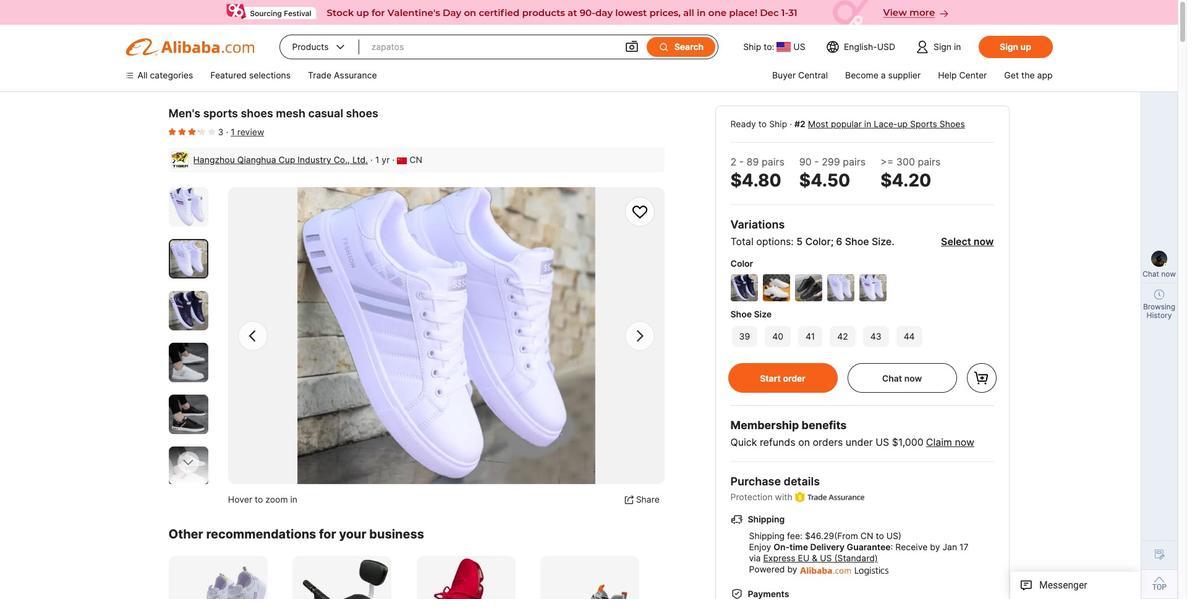Task type: vqa. For each thing, say whether or not it's contained in the screenshot.
US
yes



Task type: describe. For each thing, give the bounding box(es) containing it.
sports
[[203, 107, 238, 120]]

chat now button
[[882, 373, 922, 384]]

us inside membership benefits quick refunds on orders under us $1,000 claim now
[[876, 437, 889, 449]]

1 horizontal spatial size
[[872, 236, 892, 248]]

jan
[[943, 542, 957, 553]]

left image
[[244, 327, 262, 345]]

lace-
[[874, 119, 898, 129]]

hangzhou
[[193, 155, 235, 165]]

in for hover to zoom in
[[290, 495, 297, 505]]

payments
[[748, 589, 789, 600]]

ready to ship
[[731, 119, 787, 129]]

0 horizontal spatial by
[[787, 565, 797, 575]]

selections
[[249, 70, 291, 80]]

on
[[798, 437, 810, 449]]

0 horizontal spatial ship
[[743, 41, 761, 52]]

usd
[[877, 41, 895, 52]]

shipping for shipping
[[748, 515, 785, 525]]

recommendations
[[206, 528, 316, 543]]

44
[[904, 331, 915, 342]]

(standard)
[[834, 554, 878, 564]]

favorite image
[[631, 203, 649, 221]]

zapatos text field
[[371, 36, 612, 58]]

$4.20
[[881, 170, 931, 191]]

industry
[[298, 155, 331, 165]]

shoe size
[[731, 309, 772, 320]]

english-
[[844, 41, 877, 52]]

1 vertical spatial chat now
[[882, 373, 922, 384]]

app
[[1037, 70, 1053, 80]]


[[624, 40, 639, 54]]

fee:
[[787, 531, 803, 542]]

powered by
[[749, 565, 797, 575]]

1 for 1 review
[[231, 127, 235, 137]]

#2
[[795, 119, 806, 129]]

a
[[881, 70, 886, 80]]

become
[[845, 70, 879, 80]]

40
[[772, 331, 783, 342]]

now up browsing
[[1161, 270, 1176, 279]]

0 horizontal spatial up
[[898, 119, 908, 129]]

history
[[1147, 311, 1172, 320]]

;
[[831, 236, 834, 248]]

browsing
[[1143, 302, 1176, 312]]

2 horizontal spatial to
[[876, 531, 884, 542]]

ready
[[731, 119, 756, 129]]

powered
[[749, 565, 785, 575]]

now inside membership benefits quick refunds on orders under us $1,000 claim now
[[955, 437, 975, 449]]

variations
[[731, 218, 785, 231]]

1 vertical spatial color
[[731, 258, 753, 269]]

english-usd
[[844, 41, 895, 52]]

300
[[897, 156, 915, 168]]

$4.80
[[731, 170, 781, 191]]

sign for sign in
[[934, 41, 952, 52]]

categories
[[150, 70, 193, 80]]

protection
[[731, 492, 773, 503]]

with
[[775, 492, 793, 503]]

pairs for $4.80
[[762, 156, 785, 168]]

$4.50
[[799, 170, 850, 191]]

featured
[[210, 70, 247, 80]]

select now
[[941, 236, 994, 248]]

membership benefits quick refunds on orders under us $1,000 claim now
[[731, 419, 975, 449]]

purchase details
[[731, 476, 820, 489]]

get
[[1004, 70, 1019, 80]]

popular
[[831, 119, 862, 129]]

2 - 89 pairs $4.80
[[731, 156, 785, 191]]

right image
[[631, 327, 649, 345]]

most
[[808, 119, 829, 129]]

299
[[822, 156, 840, 168]]

3 favorites filling image from the left
[[188, 127, 196, 137]]

business
[[369, 528, 424, 543]]

center
[[959, 70, 987, 80]]

1 vertical spatial ship
[[769, 119, 787, 129]]

0 vertical spatial color
[[805, 236, 831, 248]]

42 link
[[829, 325, 857, 349]]

featured selections
[[210, 70, 291, 80]]

from
[[837, 531, 858, 542]]

0 vertical spatial in
[[954, 41, 961, 52]]

zoom
[[265, 495, 288, 505]]

review
[[237, 127, 264, 137]]

sign up
[[1000, 41, 1031, 52]]

trade assurance
[[308, 70, 377, 80]]

purchase
[[731, 476, 781, 489]]

co.,
[[334, 155, 350, 165]]

1 horizontal spatial shoe
[[845, 236, 869, 248]]

39 link
[[731, 325, 759, 349]]

casual
[[308, 107, 343, 120]]

2 favorites filling image from the left
[[178, 127, 186, 137]]

0 horizontal spatial shoe
[[731, 309, 752, 320]]

order
[[783, 373, 806, 384]]

assurance
[[334, 70, 377, 80]]

0 vertical spatial up
[[1021, 41, 1031, 52]]

.
[[892, 236, 895, 248]]

shipping fee: $46.29 ( from cn to us )
[[749, 531, 902, 542]]

cup
[[279, 155, 295, 165]]

start order button
[[728, 364, 838, 393]]

the
[[1022, 70, 1035, 80]]

by inside : receive by jan 17 via
[[930, 542, 940, 553]]

supplier
[[888, 70, 921, 80]]

us right '&'
[[820, 554, 832, 564]]

to for hover
[[255, 495, 263, 505]]

pairs inside >= 300 pairs $4.20
[[918, 156, 941, 168]]

41 link
[[797, 325, 824, 349]]



Task type: locate. For each thing, give the bounding box(es) containing it.
pairs right the 300 at the top
[[918, 156, 941, 168]]

0 vertical spatial cn
[[410, 155, 422, 165]]

0 vertical spatial chat
[[1143, 270, 1159, 279]]

in for #2 most popular in  lace-up sports shoes
[[864, 119, 872, 129]]

list
[[169, 557, 788, 600]]

5
[[797, 236, 803, 248]]

shoe right 6
[[845, 236, 869, 248]]

shipping up enjoy
[[749, 531, 785, 542]]

$46.29
[[805, 531, 834, 542]]

to left the zoom
[[255, 495, 263, 505]]

claim
[[926, 437, 952, 449]]

40 link
[[764, 325, 792, 349]]

products 
[[292, 41, 347, 53]]

us up buyer central
[[794, 41, 806, 52]]

0 horizontal spatial chat
[[882, 373, 902, 384]]

us
[[794, 41, 806, 52], [876, 437, 889, 449], [887, 531, 899, 542], [820, 554, 832, 564]]

enjoy on-time delivery guarantee
[[749, 542, 891, 553]]

1 left yr
[[375, 155, 379, 165]]

total
[[731, 236, 754, 248]]

1 horizontal spatial ship
[[769, 119, 787, 129]]

shoe up "39"
[[731, 309, 752, 320]]

under
[[846, 437, 873, 449]]

ship left #2
[[769, 119, 787, 129]]

ship
[[743, 41, 761, 52], [769, 119, 787, 129]]

2 shoes from the left
[[346, 107, 378, 120]]

all
[[138, 70, 148, 80]]

$1,000
[[892, 437, 924, 449]]

1 yr
[[375, 155, 390, 165]]

qianghua
[[237, 155, 276, 165]]

39
[[739, 331, 750, 342]]

help center
[[938, 70, 987, 80]]

to:
[[764, 41, 774, 52]]

in up help center
[[954, 41, 961, 52]]

pairs right "89"
[[762, 156, 785, 168]]

by left the jan at bottom
[[930, 542, 940, 553]]

membership
[[731, 419, 799, 432]]

0 horizontal spatial chat now
[[882, 373, 922, 384]]

1 horizontal spatial sign
[[1000, 41, 1019, 52]]

2 horizontal spatial pairs
[[918, 156, 941, 168]]

0 vertical spatial ship
[[743, 41, 761, 52]]

1 vertical spatial size
[[754, 309, 772, 320]]

now down 44 link
[[904, 373, 922, 384]]

 search
[[658, 41, 704, 53]]

help
[[938, 70, 957, 80]]

- inside 90 - 299 pairs $4.50
[[815, 156, 819, 168]]

to up guarantee
[[876, 531, 884, 542]]

- for $4.50
[[815, 156, 819, 168]]

0 horizontal spatial sign
[[934, 41, 952, 52]]

us right under
[[876, 437, 889, 449]]

men's
[[169, 107, 200, 120]]

color down total
[[731, 258, 753, 269]]

shoes right casual
[[346, 107, 378, 120]]

start order
[[760, 373, 806, 384]]

1 right 3
[[231, 127, 235, 137]]

1 horizontal spatial -
[[815, 156, 819, 168]]

arrow down image
[[183, 457, 193, 470]]

up up the
[[1021, 41, 1031, 52]]

time
[[790, 542, 808, 553]]

1 horizontal spatial chat
[[1143, 270, 1159, 279]]

company logo image
[[171, 152, 188, 169]]

most popular in  lace-up sports shoes link
[[808, 119, 965, 129]]

size up 40 link
[[754, 309, 772, 320]]

90
[[799, 156, 812, 168]]

1 horizontal spatial by
[[930, 542, 940, 553]]

in left lace-
[[864, 119, 872, 129]]

0 vertical spatial shipping
[[748, 515, 785, 525]]

total options: 5 color ; 6 shoe size .
[[731, 236, 895, 248]]

shipping for shipping fee: $46.29 ( from cn to us )
[[749, 531, 785, 542]]


[[658, 41, 670, 53]]

favorites filling image
[[169, 127, 176, 137], [178, 127, 186, 137], [188, 127, 196, 137], [198, 127, 206, 137], [198, 127, 206, 137]]

eu
[[798, 554, 810, 564]]

pairs inside 2 - 89 pairs $4.80
[[762, 156, 785, 168]]

6
[[836, 236, 843, 248]]

by
[[930, 542, 940, 553], [787, 565, 797, 575]]

1 vertical spatial to
[[255, 495, 263, 505]]

benefits
[[802, 419, 847, 432]]

2 horizontal spatial in
[[954, 41, 961, 52]]

shipping
[[748, 515, 785, 525], [749, 531, 785, 542]]

chat up browsing
[[1143, 270, 1159, 279]]

1 favorites filling image from the left
[[169, 127, 176, 137]]

0 vertical spatial by
[[930, 542, 940, 553]]

sign in
[[934, 41, 961, 52]]

pairs inside 90 - 299 pairs $4.50
[[843, 156, 866, 168]]

to right the ready
[[759, 119, 767, 129]]

yr
[[382, 155, 390, 165]]

hangzhou qianghua cup industry co., ltd. link
[[193, 155, 368, 165]]

1 horizontal spatial to
[[759, 119, 767, 129]]

chat down 43 link
[[882, 373, 902, 384]]

options:
[[756, 236, 794, 248]]

get the app
[[1004, 70, 1053, 80]]

ship to:
[[743, 41, 774, 52]]

other
[[169, 528, 203, 543]]

0 vertical spatial 1
[[231, 127, 235, 137]]

up left sports at the top right
[[898, 119, 908, 129]]

0 horizontal spatial color
[[731, 258, 753, 269]]

3 pairs from the left
[[918, 156, 941, 168]]

1 horizontal spatial cn
[[861, 531, 873, 542]]

42
[[837, 331, 848, 342]]

protection with
[[731, 492, 793, 503]]

1 vertical spatial in
[[864, 119, 872, 129]]

1 vertical spatial by
[[787, 565, 797, 575]]

delivery
[[810, 542, 845, 553]]

0 horizontal spatial in
[[290, 495, 297, 505]]

&
[[812, 554, 818, 564]]

share
[[636, 495, 660, 505]]

size
[[872, 236, 892, 248], [754, 309, 772, 320]]

1 shoes from the left
[[241, 107, 273, 120]]

0 vertical spatial chat now
[[1143, 270, 1176, 279]]

1 vertical spatial cn
[[861, 531, 873, 542]]

up
[[1021, 41, 1031, 52], [898, 119, 908, 129]]

1 vertical spatial shoe
[[731, 309, 752, 320]]

select
[[941, 236, 971, 248]]

sign up help
[[934, 41, 952, 52]]

0 horizontal spatial cn
[[410, 155, 422, 165]]

by down express
[[787, 565, 797, 575]]

express
[[763, 554, 796, 564]]

- for $4.80
[[739, 156, 744, 168]]

0 horizontal spatial 1
[[231, 127, 235, 137]]

0 horizontal spatial -
[[739, 156, 744, 168]]

pairs right 299
[[843, 156, 866, 168]]

in right the zoom
[[290, 495, 297, 505]]

sign for sign up
[[1000, 41, 1019, 52]]

buyer
[[772, 70, 796, 80]]

chat
[[1143, 270, 1159, 279], [882, 373, 902, 384]]

now right claim
[[955, 437, 975, 449]]

2 - from the left
[[815, 156, 819, 168]]

- right 90
[[815, 156, 819, 168]]

your
[[339, 528, 366, 543]]

chat now up browsing
[[1143, 270, 1176, 279]]

0 horizontal spatial shoes
[[241, 107, 273, 120]]

favorites filling image
[[169, 127, 176, 137], [178, 127, 186, 137], [188, 127, 196, 137], [208, 127, 216, 137]]

shoe
[[845, 236, 869, 248], [731, 309, 752, 320]]

>=
[[881, 156, 894, 168]]

shipping down protection with
[[748, 515, 785, 525]]

ship left to:
[[743, 41, 761, 52]]

1 vertical spatial up
[[898, 119, 908, 129]]

shoes up review
[[241, 107, 273, 120]]

2 pairs from the left
[[843, 156, 866, 168]]

guarantee
[[847, 542, 891, 553]]

1 vertical spatial shipping
[[749, 531, 785, 542]]

browsing history
[[1143, 302, 1176, 320]]

on-
[[774, 542, 790, 553]]

0 vertical spatial size
[[872, 236, 892, 248]]

us up : in the bottom of the page
[[887, 531, 899, 542]]

: receive by jan 17 via
[[749, 542, 969, 564]]

0 horizontal spatial size
[[754, 309, 772, 320]]

43
[[870, 331, 882, 342]]

#2 most popular in  lace-up sports shoes
[[795, 119, 965, 129]]

1 horizontal spatial chat now
[[1143, 270, 1176, 279]]

chat now down 44 link
[[882, 373, 922, 384]]

90 - 299 pairs $4.50
[[799, 156, 866, 191]]

1 vertical spatial 1
[[375, 155, 379, 165]]

1 vertical spatial chat
[[882, 373, 902, 384]]

0 horizontal spatial pairs
[[762, 156, 785, 168]]

now right select
[[974, 236, 994, 248]]

1 horizontal spatial up
[[1021, 41, 1031, 52]]

(
[[834, 531, 837, 542]]

1 for 1 yr
[[375, 155, 379, 165]]

details
[[784, 476, 820, 489]]

refunds
[[760, 437, 796, 449]]

for
[[319, 528, 336, 543]]

quick
[[731, 437, 757, 449]]

2 vertical spatial to
[[876, 531, 884, 542]]

all categories
[[138, 70, 193, 80]]

1 horizontal spatial pairs
[[843, 156, 866, 168]]

cn right yr
[[410, 155, 422, 165]]

4 favorites filling image from the left
[[208, 127, 216, 137]]

central
[[798, 70, 828, 80]]

0 horizontal spatial to
[[255, 495, 263, 505]]

1 - from the left
[[739, 156, 744, 168]]

1 horizontal spatial color
[[805, 236, 831, 248]]

0 vertical spatial shoe
[[845, 236, 869, 248]]

1 pairs from the left
[[762, 156, 785, 168]]

size right 6
[[872, 236, 892, 248]]

sign up get
[[1000, 41, 1019, 52]]

2 sign from the left
[[1000, 41, 1019, 52]]

cn up guarantee
[[861, 531, 873, 542]]

1 horizontal spatial 1
[[375, 155, 379, 165]]

2 vertical spatial in
[[290, 495, 297, 505]]

via
[[749, 554, 761, 564]]

1 horizontal spatial in
[[864, 119, 872, 129]]

color right 5
[[805, 236, 831, 248]]

1 sign from the left
[[934, 41, 952, 52]]

- right 2
[[739, 156, 744, 168]]

1 review
[[231, 127, 264, 137]]

express eu & us (standard)
[[763, 554, 878, 564]]

trade
[[308, 70, 332, 80]]

1 horizontal spatial shoes
[[346, 107, 378, 120]]

- inside 2 - 89 pairs $4.80
[[739, 156, 744, 168]]

3
[[218, 127, 223, 137]]

pairs for $4.50
[[843, 156, 866, 168]]

products
[[292, 41, 329, 52]]

0 vertical spatial to
[[759, 119, 767, 129]]

to for ready
[[759, 119, 767, 129]]



